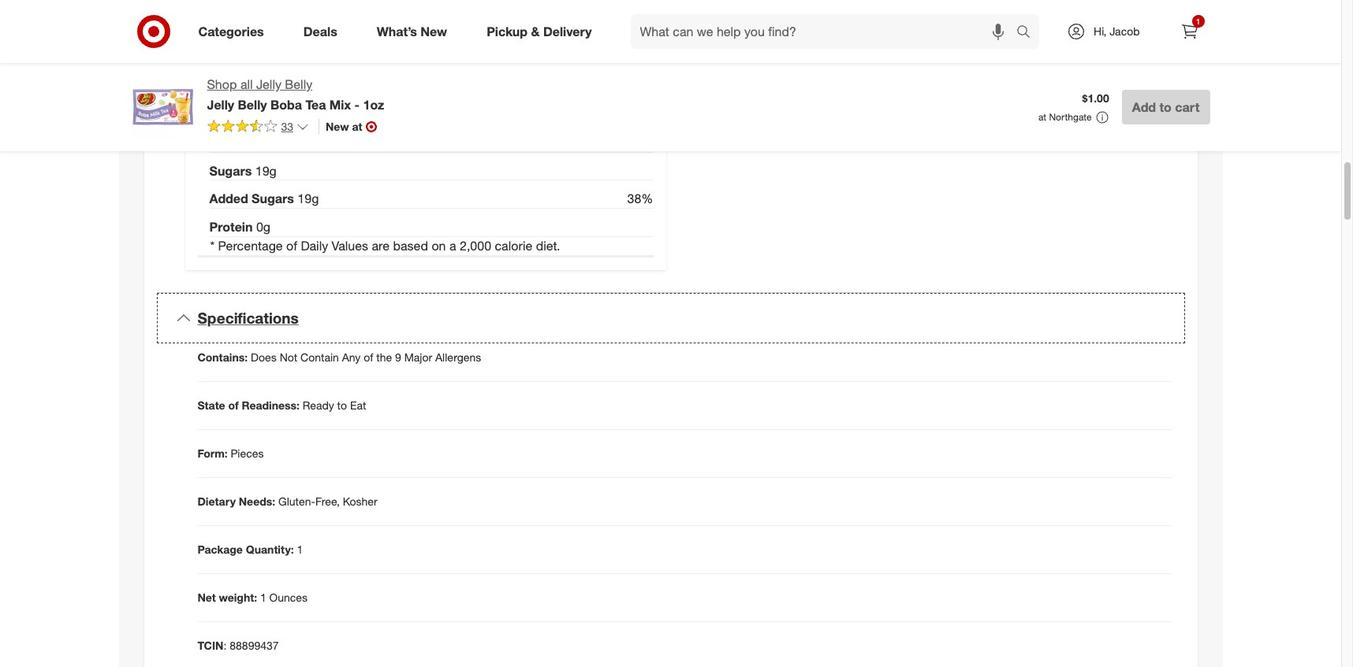 Task type: vqa. For each thing, say whether or not it's contained in the screenshot.
9
yes



Task type: describe. For each thing, give the bounding box(es) containing it.
free,
[[315, 495, 340, 509]]

add to cart
[[1132, 99, 1200, 115]]

vegetable
[[977, 47, 1033, 63]]

33 link
[[207, 119, 309, 137]]

1 inside 1 link
[[1196, 17, 1201, 26]]

artificial
[[761, 47, 807, 63]]

color
[[764, 83, 794, 99]]

less
[[1023, 29, 1049, 44]]

add to cart button
[[1122, 90, 1210, 125]]

1 horizontal spatial jelly
[[256, 76, 281, 92]]

of right percentage
[[286, 238, 297, 254]]

northgate
[[1049, 111, 1092, 123]]

a
[[449, 238, 456, 254]]

0 vertical spatial new
[[421, 23, 447, 39]]

g down "carbohydrate"
[[312, 191, 319, 207]]

2 lake, from the left
[[974, 83, 1004, 99]]

value*
[[616, 50, 653, 66]]

tcin : 88899437
[[198, 639, 279, 653]]

new at
[[326, 120, 362, 133]]

quantity:
[[246, 543, 294, 557]]

tcin
[[198, 639, 224, 653]]

1 horizontal spatial 19
[[298, 191, 312, 207]]

6
[[964, 83, 971, 99]]

major
[[404, 351, 432, 364]]

5,
[[1047, 83, 1057, 99]]

0 horizontal spatial new
[[326, 120, 349, 133]]

contains:
[[198, 351, 248, 364]]

tea
[[306, 97, 326, 113]]

sugars 19 g
[[209, 163, 277, 179]]

0 vertical spatial (color),
[[1070, 47, 1111, 63]]

total for total carbohydrate
[[209, 135, 238, 150]]

1 horizontal spatial at
[[1039, 111, 1047, 123]]

what's new
[[377, 23, 447, 39]]

0 horizontal spatial daily
[[301, 238, 328, 254]]

package
[[198, 543, 243, 557]]

1 for package quantity: 1
[[297, 543, 303, 557]]

0 horizontal spatial at
[[352, 120, 362, 133]]

2%
[[983, 29, 1002, 44]]

3 yellow from the left
[[1007, 83, 1043, 99]]

0 horizontal spatial jelly
[[207, 97, 234, 113]]

citric
[[857, 47, 887, 63]]

salt,
[[735, 83, 760, 99]]

calories:
[[210, 30, 267, 45]]

what's
[[377, 23, 417, 39]]

starch,
[[886, 29, 926, 44]]

added
[[209, 191, 248, 207]]

corn
[[730, 29, 758, 44]]

pieces
[[231, 447, 264, 460]]

blue
[[1108, 83, 1133, 99]]

shop
[[207, 76, 237, 92]]

15
[[259, 106, 273, 122]]

fat
[[242, 78, 260, 94]]

kosher
[[343, 495, 378, 509]]

2 and from the left
[[951, 47, 973, 63]]

deals link
[[290, 14, 357, 49]]

1 link
[[1172, 14, 1207, 49]]

confectioner's
[[691, 65, 774, 81]]

&
[[531, 23, 540, 39]]

on
[[432, 238, 446, 254]]

categories
[[198, 23, 264, 39]]

form:
[[198, 447, 228, 460]]

acid,
[[891, 47, 919, 63]]

state of readiness: ready to eat
[[198, 399, 366, 412]]

9
[[395, 351, 401, 364]]

2 yellow from the left
[[925, 83, 960, 99]]

contains: does not contain any of the 9 major allergens
[[198, 351, 481, 364]]

wax,
[[932, 65, 960, 81]]

pickup & delivery link
[[473, 14, 612, 49]]

are
[[372, 238, 390, 254]]

natural
[[691, 47, 732, 63]]

added sugars 19 g
[[209, 191, 319, 207]]

calorie
[[495, 238, 533, 254]]

the inside ingredients: sugar, corn syrup, modified food starch, contains 2% or less of the following: natural and artificial flavors, citric acid, fruit and vegetable juice (color), confectioner's glaze, beeswax, carnauba wax, spirulina extract (color), turmeric (color), salt, color added, yellow 5 lake, yellow 6 lake, yellow 5, red 40, blue 1.
[[1069, 29, 1091, 44]]

0 vertical spatial 0
[[264, 78, 271, 94]]

1 vertical spatial sugars
[[252, 191, 294, 207]]

5
[[881, 83, 888, 99]]

red
[[1061, 83, 1084, 99]]

specifications button
[[157, 293, 1185, 344]]

readiness:
[[242, 399, 300, 412]]

weight:
[[219, 591, 257, 605]]

juice
[[1036, 47, 1066, 63]]

2 vertical spatial (color),
[[691, 83, 732, 99]]

at northgate
[[1039, 111, 1092, 123]]

0 horizontal spatial belly
[[238, 97, 267, 113]]

protein 0 g
[[209, 219, 270, 235]]

net weight: 1 ounces
[[198, 591, 308, 605]]

spirulina
[[963, 65, 1012, 81]]

add
[[1132, 99, 1156, 115]]

1 vertical spatial the
[[376, 351, 392, 364]]

modified
[[801, 29, 850, 44]]



Task type: locate. For each thing, give the bounding box(es) containing it.
1 yellow from the left
[[842, 83, 877, 99]]

total left "all" in the top left of the page
[[209, 78, 238, 94]]

to right 'add'
[[1160, 99, 1172, 115]]

1 horizontal spatial yellow
[[925, 83, 960, 99]]

1 vertical spatial 0
[[256, 219, 263, 235]]

to left eat
[[337, 399, 347, 412]]

0 vertical spatial sugars
[[209, 163, 252, 179]]

19 down "carbohydrate"
[[298, 191, 312, 207]]

at down -
[[352, 120, 362, 133]]

flavors,
[[810, 47, 854, 63]]

1 vertical spatial (color),
[[1059, 65, 1100, 81]]

food
[[854, 29, 883, 44]]

0 right fat
[[264, 78, 271, 94]]

extract
[[1016, 65, 1056, 81]]

% daily value*
[[567, 50, 653, 66]]

belly down fat
[[238, 97, 267, 113]]

belly up boba
[[285, 76, 312, 92]]

1 horizontal spatial 1
[[297, 543, 303, 557]]

*
[[210, 238, 215, 254]]

needs:
[[239, 495, 275, 509]]

1 vertical spatial jelly
[[207, 97, 234, 113]]

state
[[198, 399, 225, 412]]

jacob
[[1110, 24, 1140, 38]]

0 vertical spatial to
[[1160, 99, 1172, 115]]

0 horizontal spatial the
[[376, 351, 392, 364]]

at down the 5,
[[1039, 111, 1047, 123]]

hi, jacob
[[1094, 24, 1140, 38]]

0 vertical spatial 1
[[1196, 17, 1201, 26]]

1 horizontal spatial to
[[1160, 99, 1172, 115]]

percentage
[[218, 238, 283, 254]]

1 vertical spatial total
[[209, 135, 238, 150]]

0
[[264, 78, 271, 94], [256, 219, 263, 235]]

0 horizontal spatial and
[[735, 47, 758, 63]]

categories link
[[185, 14, 284, 49]]

at
[[1039, 111, 1047, 123], [352, 120, 362, 133]]

eat
[[350, 399, 366, 412]]

ready
[[303, 399, 334, 412]]

added,
[[798, 83, 838, 99]]

sugar,
[[691, 29, 727, 44]]

syrup,
[[761, 29, 797, 44]]

jelly right "all" in the top left of the page
[[256, 76, 281, 92]]

$1.00
[[1082, 92, 1109, 105]]

and down corn
[[735, 47, 758, 63]]

0 vertical spatial daily
[[583, 50, 613, 66]]

new down mix
[[326, 120, 349, 133]]

%
[[567, 50, 579, 66]]

daily
[[583, 50, 613, 66], [301, 238, 328, 254]]

0 horizontal spatial to
[[337, 399, 347, 412]]

1oz
[[363, 97, 384, 113]]

pickup & delivery
[[487, 23, 592, 39]]

lake,
[[891, 83, 921, 99], [974, 83, 1004, 99]]

What can we help you find? suggestions appear below search field
[[631, 14, 1021, 49]]

sugars down the sugars 19 g
[[252, 191, 294, 207]]

1 horizontal spatial 0
[[264, 78, 271, 94]]

delivery
[[543, 23, 592, 39]]

0 vertical spatial the
[[1069, 29, 1091, 44]]

daily right %
[[583, 50, 613, 66]]

2 vertical spatial 1
[[260, 591, 266, 605]]

(color), up red
[[1059, 65, 1100, 81]]

-
[[355, 97, 360, 113]]

0 vertical spatial total
[[209, 78, 238, 94]]

carbohydrate
[[242, 135, 324, 150]]

glaze,
[[777, 65, 812, 81]]

19 up added sugars 19 g
[[255, 163, 269, 179]]

1 right quantity:
[[297, 543, 303, 557]]

0 horizontal spatial 19
[[255, 163, 269, 179]]

ingredients: sugar, corn syrup, modified food starch, contains 2% or less of the following: natural and artificial flavors, citric acid, fruit and vegetable juice (color), confectioner's glaze, beeswax, carnauba wax, spirulina extract (color), turmeric (color), salt, color added, yellow 5 lake, yellow 6 lake, yellow 5, red 40, blue 1.
[[691, 6, 1152, 99]]

1 horizontal spatial new
[[421, 23, 447, 39]]

1 horizontal spatial daily
[[583, 50, 613, 66]]

* percentage of daily values are based on a 2,000 calorie diet.
[[210, 238, 560, 254]]

allergens
[[435, 351, 481, 364]]

1 horizontal spatial lake,
[[974, 83, 1004, 99]]

1 horizontal spatial and
[[951, 47, 973, 63]]

following:
[[1094, 29, 1151, 44]]

1 vertical spatial 1
[[297, 543, 303, 557]]

mg
[[273, 106, 291, 122]]

1 total from the top
[[209, 78, 238, 94]]

cart
[[1175, 99, 1200, 115]]

fruit
[[922, 47, 947, 63]]

search button
[[1009, 14, 1047, 52]]

turmeric
[[1103, 65, 1152, 81]]

total down sodium
[[209, 135, 238, 150]]

0 vertical spatial jelly
[[256, 76, 281, 92]]

sugars up "added"
[[209, 163, 252, 179]]

0 up percentage
[[256, 219, 263, 235]]

(color), down 'confectioner's'
[[691, 83, 732, 99]]

lake, down spirulina
[[974, 83, 1004, 99]]

image of jelly belly boba tea mix - 1oz image
[[131, 76, 194, 139]]

(color), down hi,
[[1070, 47, 1111, 63]]

1 horizontal spatial belly
[[285, 76, 312, 92]]

ingredients:
[[691, 6, 763, 22]]

belly
[[285, 76, 312, 92], [238, 97, 267, 113]]

net
[[198, 591, 216, 605]]

total for total fat 0 g
[[209, 78, 238, 94]]

2 total from the top
[[209, 135, 238, 150]]

1 vertical spatial belly
[[238, 97, 267, 113]]

of inside ingredients: sugar, corn syrup, modified food starch, contains 2% or less of the following: natural and artificial flavors, citric acid, fruit and vegetable juice (color), confectioner's glaze, beeswax, carnauba wax, spirulina extract (color), turmeric (color), salt, color added, yellow 5 lake, yellow 6 lake, yellow 5, red 40, blue 1.
[[1053, 29, 1066, 44]]

of right any
[[364, 351, 373, 364]]

2 horizontal spatial 1
[[1196, 17, 1201, 26]]

jelly down shop
[[207, 97, 234, 113]]

all
[[240, 76, 253, 92]]

1 vertical spatial daily
[[301, 238, 328, 254]]

what's new link
[[363, 14, 467, 49]]

1 vertical spatial new
[[326, 120, 349, 133]]

1 horizontal spatial the
[[1069, 29, 1091, 44]]

of
[[1053, 29, 1066, 44], [286, 238, 297, 254], [364, 351, 373, 364], [228, 399, 239, 412]]

2,000
[[460, 238, 491, 254]]

to inside add to cart button
[[1160, 99, 1172, 115]]

carnauba
[[874, 65, 929, 81]]

and down contains
[[951, 47, 973, 63]]

values
[[332, 238, 368, 254]]

sugars
[[209, 163, 252, 179], [252, 191, 294, 207]]

new right what's
[[421, 23, 447, 39]]

g
[[271, 78, 278, 94], [269, 163, 277, 179], [312, 191, 319, 207], [263, 219, 270, 235]]

any
[[342, 351, 361, 364]]

total carbohydrate
[[209, 135, 324, 150]]

the left 9
[[376, 351, 392, 364]]

yellow down extract on the top
[[1007, 83, 1043, 99]]

g up boba
[[271, 78, 278, 94]]

g up percentage
[[263, 219, 270, 235]]

0 horizontal spatial lake,
[[891, 83, 921, 99]]

daily left values
[[301, 238, 328, 254]]

jelly
[[256, 76, 281, 92], [207, 97, 234, 113]]

total fat 0 g
[[209, 78, 278, 94]]

1 and from the left
[[735, 47, 758, 63]]

:
[[224, 639, 227, 653]]

and
[[735, 47, 758, 63], [951, 47, 973, 63]]

0 horizontal spatial 1
[[260, 591, 266, 605]]

1.
[[1137, 83, 1148, 99]]

search
[[1009, 25, 1047, 41]]

1 vertical spatial 19
[[298, 191, 312, 207]]

40,
[[1087, 83, 1105, 99]]

dietary
[[198, 495, 236, 509]]

pickup
[[487, 23, 528, 39]]

mix
[[330, 97, 351, 113]]

of right state
[[228, 399, 239, 412]]

lake, down "carnauba"
[[891, 83, 921, 99]]

ounces
[[269, 591, 308, 605]]

1 vertical spatial to
[[337, 399, 347, 412]]

2 horizontal spatial yellow
[[1007, 83, 1043, 99]]

yellow down wax,
[[925, 83, 960, 99]]

form: pieces
[[198, 447, 264, 460]]

the left hi,
[[1069, 29, 1091, 44]]

to
[[1160, 99, 1172, 115], [337, 399, 347, 412]]

0 vertical spatial 19
[[255, 163, 269, 179]]

of up 'juice'
[[1053, 29, 1066, 44]]

g down total carbohydrate
[[269, 163, 277, 179]]

dietary needs: gluten-free, kosher
[[198, 495, 378, 509]]

1 right jacob
[[1196, 17, 1201, 26]]

based
[[393, 238, 428, 254]]

1 for net weight: 1 ounces
[[260, 591, 266, 605]]

38%
[[627, 191, 653, 207]]

yellow down beeswax,
[[842, 83, 877, 99]]

new
[[421, 23, 447, 39], [326, 120, 349, 133]]

hi,
[[1094, 24, 1107, 38]]

protein
[[209, 219, 253, 235]]

88899437
[[230, 639, 279, 653]]

does
[[251, 351, 277, 364]]

0 horizontal spatial 0
[[256, 219, 263, 235]]

0 vertical spatial belly
[[285, 76, 312, 92]]

1 left ounces on the bottom
[[260, 591, 266, 605]]

1 lake, from the left
[[891, 83, 921, 99]]

not
[[280, 351, 297, 364]]

beeswax,
[[816, 65, 870, 81]]

0 horizontal spatial yellow
[[842, 83, 877, 99]]

(color),
[[1070, 47, 1111, 63], [1059, 65, 1100, 81], [691, 83, 732, 99]]

33
[[281, 120, 293, 133]]

diet.
[[536, 238, 560, 254]]



